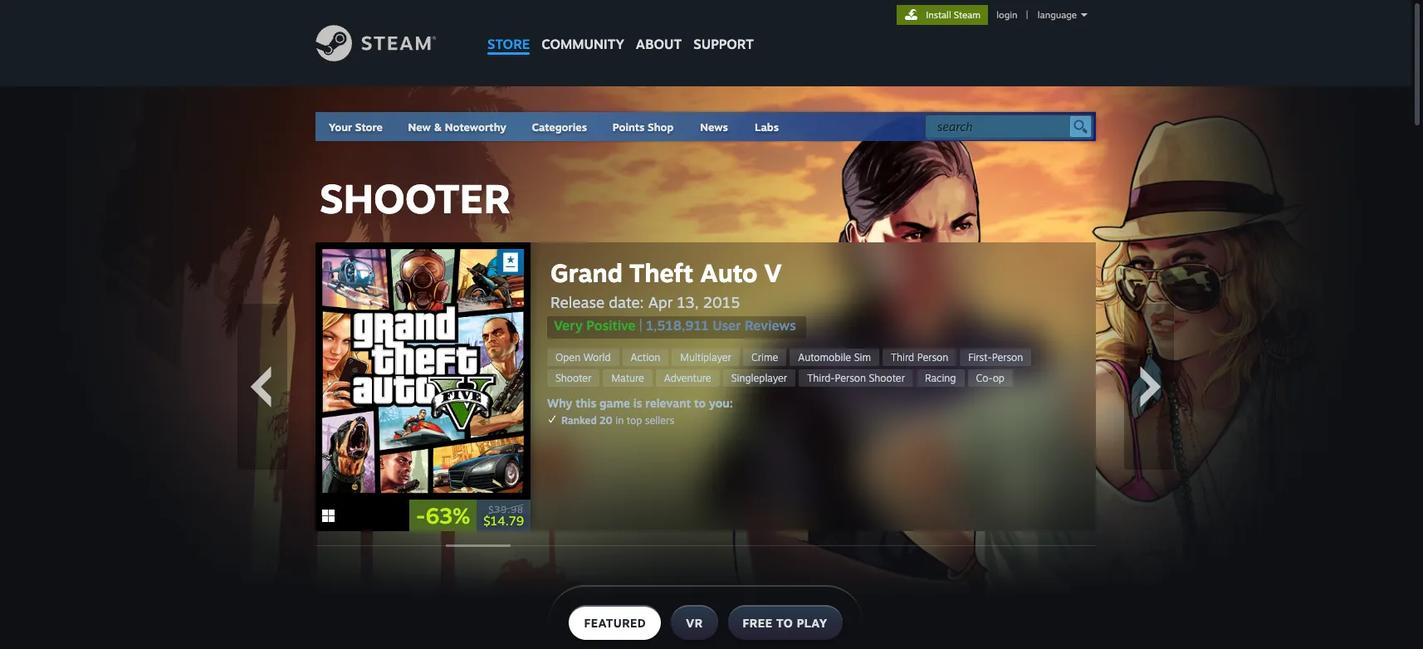 Task type: describe. For each thing, give the bounding box(es) containing it.
sim
[[854, 351, 871, 364]]

date:
[[609, 293, 644, 311]]

support link
[[688, 0, 760, 56]]

-63%
[[416, 503, 470, 529]]

singleplayer
[[731, 372, 787, 385]]

person for third
[[917, 351, 949, 364]]

shooter link
[[547, 370, 600, 387]]

support
[[694, 36, 754, 52]]

why this game is relevant to you:
[[547, 396, 733, 410]]

multiplayer link
[[672, 349, 740, 366]]

categories
[[532, 120, 587, 134]]

mature
[[612, 372, 644, 385]]

racing
[[925, 372, 956, 385]]

login
[[997, 9, 1018, 21]]

points
[[613, 120, 645, 134]]

top
[[627, 414, 642, 427]]

labs link
[[742, 112, 792, 141]]

adventure link
[[656, 370, 720, 387]]

1,518,911
[[646, 317, 709, 334]]

person for third-
[[835, 372, 866, 385]]

next image
[[1130, 366, 1172, 408]]

why
[[547, 396, 573, 410]]

community
[[542, 36, 624, 52]]

third-person shooter link
[[799, 370, 914, 387]]

your store
[[329, 120, 383, 134]]

co-
[[976, 372, 993, 385]]

1 vertical spatial to
[[777, 616, 794, 630]]

store
[[355, 120, 383, 134]]

1 horizontal spatial |
[[1026, 9, 1029, 21]]

crime
[[752, 351, 778, 364]]

labs
[[755, 120, 779, 134]]

| inside grand theft auto v release date: apr 13, 2015 very positive | 1,518,911 user reviews
[[639, 317, 642, 334]]

$39.98 $14.79
[[484, 504, 524, 529]]

game
[[600, 396, 630, 410]]

open
[[556, 351, 581, 364]]

adventure
[[664, 372, 711, 385]]

vr
[[686, 616, 703, 630]]

third-person shooter
[[807, 372, 905, 385]]

theft
[[630, 257, 694, 288]]

grand theft auto v link
[[551, 257, 806, 288]]

install steam link
[[897, 5, 988, 25]]

community link
[[536, 0, 630, 60]]

action link
[[623, 349, 669, 366]]

0 vertical spatial to
[[694, 396, 706, 410]]

new
[[408, 120, 431, 134]]

apr
[[648, 293, 673, 311]]

install steam
[[926, 9, 981, 21]]

previous image
[[240, 366, 282, 408]]

&
[[434, 120, 442, 134]]

this
[[576, 396, 597, 410]]

grand
[[551, 257, 623, 288]]

op
[[993, 372, 1005, 385]]

shooter for third-person shooter
[[869, 372, 905, 385]]

$14.79
[[484, 513, 524, 529]]

news link
[[687, 112, 742, 141]]

store
[[488, 36, 530, 52]]

noteworthy
[[445, 120, 507, 134]]

relevant
[[646, 396, 691, 410]]

shooter for first-person shooter
[[556, 372, 592, 385]]

v
[[765, 257, 782, 288]]

positive
[[587, 317, 636, 334]]

about link
[[630, 0, 688, 56]]

ranked 20 in top sellers
[[561, 414, 674, 427]]

auto
[[700, 257, 758, 288]]

grand theft auto v image
[[316, 243, 531, 500]]

search text field
[[938, 116, 1066, 138]]

news
[[700, 120, 728, 134]]



Task type: locate. For each thing, give the bounding box(es) containing it.
new & noteworthy
[[408, 120, 507, 134]]

release
[[551, 293, 605, 311]]

open world link
[[547, 349, 619, 366]]

login link
[[994, 9, 1021, 21]]

language
[[1038, 9, 1077, 21]]

shooter down third
[[869, 372, 905, 385]]

1 vertical spatial |
[[639, 317, 642, 334]]

1 horizontal spatial shooter
[[556, 372, 592, 385]]

third person
[[891, 351, 949, 364]]

steam
[[954, 9, 981, 21]]

featured
[[584, 616, 646, 630]]

install
[[926, 9, 951, 21]]

points shop
[[613, 120, 674, 134]]

-
[[416, 503, 426, 529]]

grand theft auto v release date: apr 13, 2015 very positive | 1,518,911 user reviews
[[551, 257, 796, 334]]

shooter down open
[[556, 372, 592, 385]]

categories link
[[532, 120, 587, 134]]

shooter
[[320, 174, 510, 223], [556, 372, 592, 385], [869, 372, 905, 385]]

shooter inside first-person shooter
[[556, 372, 592, 385]]

multiplayer
[[680, 351, 732, 364]]

first-
[[969, 351, 992, 364]]

person up racing link
[[917, 351, 949, 364]]

0 horizontal spatial shooter
[[320, 174, 510, 223]]

to right free
[[777, 616, 794, 630]]

0 horizontal spatial |
[[639, 317, 642, 334]]

reviews
[[745, 317, 796, 334]]

0 horizontal spatial person
[[835, 372, 866, 385]]

action
[[631, 351, 661, 364]]

third
[[891, 351, 915, 364]]

points shop link
[[599, 112, 687, 141]]

person up op
[[992, 351, 1023, 364]]

to left you:
[[694, 396, 706, 410]]

very
[[554, 317, 583, 334]]

0 horizontal spatial to
[[694, 396, 706, 410]]

your
[[329, 120, 352, 134]]

first-person shooter
[[556, 351, 1023, 385]]

2 horizontal spatial shooter
[[869, 372, 905, 385]]

13,
[[677, 293, 699, 311]]

play
[[797, 616, 828, 630]]

| right "login" link
[[1026, 9, 1029, 21]]

shop
[[648, 120, 674, 134]]

|
[[1026, 9, 1029, 21], [639, 317, 642, 334]]

you:
[[709, 396, 733, 410]]

singleplayer link
[[723, 370, 796, 387]]

mature link
[[603, 370, 653, 387]]

third-
[[807, 372, 835, 385]]

crime link
[[743, 349, 787, 366]]

is
[[634, 396, 642, 410]]

about
[[636, 36, 682, 52]]

$39.98
[[489, 504, 524, 516]]

your store link
[[329, 120, 383, 134]]

2 horizontal spatial person
[[992, 351, 1023, 364]]

2015
[[703, 293, 740, 311]]

1 horizontal spatial to
[[777, 616, 794, 630]]

person down sim
[[835, 372, 866, 385]]

ranked
[[561, 414, 597, 427]]

free to play
[[743, 616, 828, 630]]

automobile sim
[[798, 351, 871, 364]]

person for first-
[[992, 351, 1023, 364]]

store link
[[482, 0, 536, 60]]

new & noteworthy link
[[408, 120, 507, 134]]

shooter down new
[[320, 174, 510, 223]]

automobile sim link
[[790, 349, 880, 366]]

co-op link
[[968, 370, 1013, 387]]

0 vertical spatial |
[[1026, 9, 1029, 21]]

third person link
[[883, 349, 957, 366]]

free
[[743, 616, 773, 630]]

user
[[713, 317, 741, 334]]

first-person link
[[960, 349, 1032, 366]]

in
[[616, 414, 624, 427]]

open world
[[556, 351, 611, 364]]

automobile
[[798, 351, 851, 364]]

20
[[600, 414, 613, 427]]

sellers
[[645, 414, 674, 427]]

world
[[584, 351, 611, 364]]

| down date:
[[639, 317, 642, 334]]

person inside first-person shooter
[[992, 351, 1023, 364]]

to
[[694, 396, 706, 410], [777, 616, 794, 630]]

login | language
[[997, 9, 1077, 21]]

63%
[[426, 503, 470, 529]]

1 horizontal spatial person
[[917, 351, 949, 364]]

racing link
[[917, 370, 965, 387]]



Task type: vqa. For each thing, say whether or not it's contained in the screenshot.
'GB' related to Video card must be 1 GB or more and should be a DirectX 11-compatible with support for Shader Model 5.0
no



